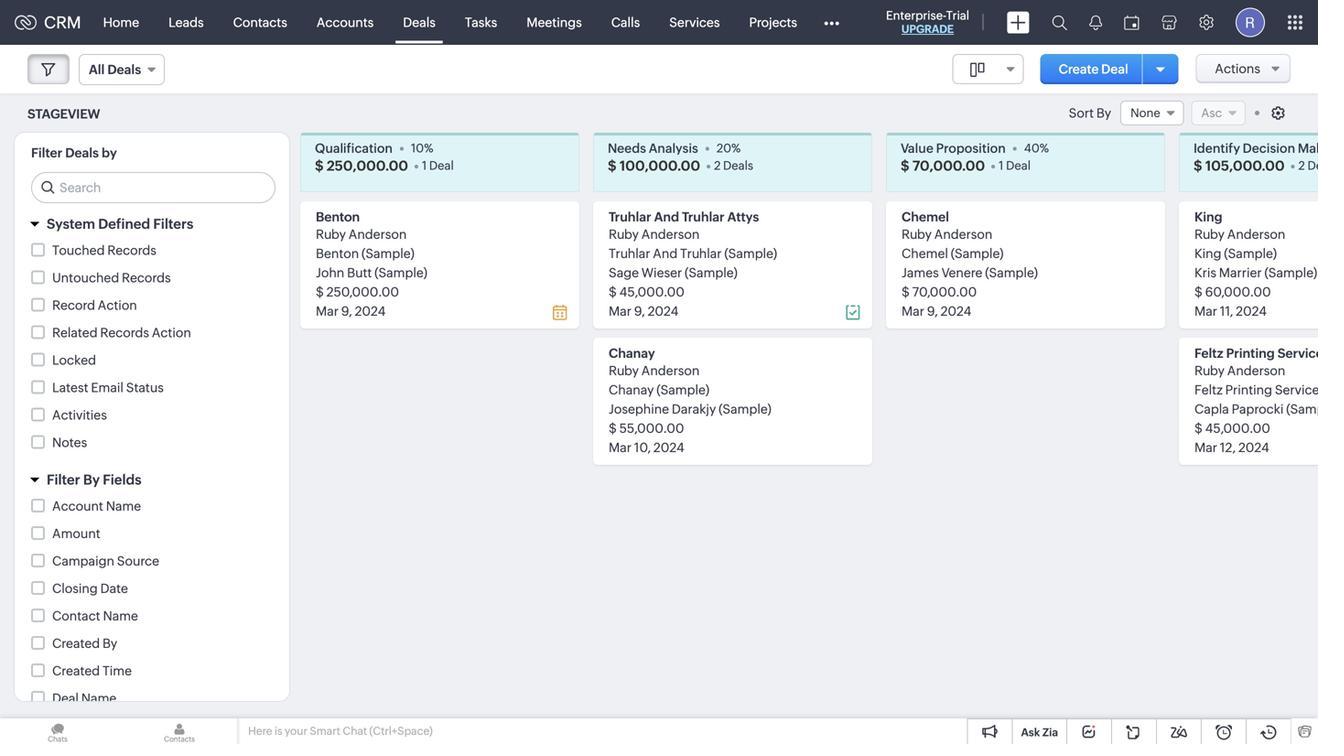 Task type: vqa. For each thing, say whether or not it's contained in the screenshot.
right 9,
yes



Task type: describe. For each thing, give the bounding box(es) containing it.
1 benton from the top
[[316, 210, 360, 224]]

filter by fields
[[47, 472, 142, 488]]

enterprise-
[[886, 9, 946, 22]]

1 king from the top
[[1195, 210, 1223, 224]]

system
[[47, 216, 95, 232]]

signals image
[[1089, 15, 1102, 30]]

2024 inside the truhlar and truhlar attys ruby anderson truhlar and truhlar (sample) sage wieser (sample) $ 45,000.00 mar 9, 2024
[[648, 304, 679, 319]]

0 vertical spatial service
[[1278, 346, 1318, 361]]

105,000.00
[[1205, 158, 1285, 174]]

(sample) down attys
[[724, 246, 777, 261]]

create menu element
[[996, 0, 1041, 44]]

anderson for chemel ruby anderson chemel (sample) james venere (sample) $ 70,000.00 mar 9, 2024
[[934, 227, 993, 242]]

$ inside feltz printing service ruby anderson feltz printing service capla paprocki (samp $ 45,000.00 mar 12, 2024
[[1195, 421, 1203, 436]]

source
[[117, 554, 159, 568]]

11,
[[1220, 304, 1233, 319]]

1 250,000.00 from the top
[[327, 158, 408, 174]]

ruby for king ruby anderson king (sample) kris marrier (sample) $ 60,000.00 mar 11, 2024
[[1195, 227, 1225, 242]]

Other Modules field
[[812, 8, 851, 37]]

chemel (sample) link
[[902, 246, 1004, 261]]

john butt (sample) link
[[316, 265, 427, 280]]

(sample) right marrier
[[1265, 265, 1317, 280]]

benton link
[[316, 210, 360, 224]]

2 deals
[[714, 159, 753, 173]]

benton (sample) link
[[316, 246, 414, 261]]

analysis
[[649, 141, 698, 156]]

$ inside benton ruby anderson benton (sample) john butt (sample) $ 250,000.00 mar 9, 2024
[[316, 285, 324, 299]]

sage
[[609, 265, 639, 280]]

$ inside king ruby anderson king (sample) kris marrier (sample) $ 60,000.00 mar 11, 2024
[[1195, 285, 1203, 299]]

deal down 40 at right top
[[1006, 159, 1031, 173]]

1 feltz from the top
[[1195, 346, 1224, 361]]

1 for 70,000.00
[[999, 159, 1004, 173]]

70,000.00 inside chemel ruby anderson chemel (sample) james venere (sample) $ 70,000.00 mar 9, 2024
[[912, 285, 977, 299]]

search image
[[1052, 15, 1067, 30]]

chats image
[[0, 719, 115, 744]]

calls link
[[597, 0, 655, 44]]

100,000.00
[[620, 158, 700, 174]]

45,000.00 inside the truhlar and truhlar attys ruby anderson truhlar and truhlar (sample) sage wieser (sample) $ 45,000.00 mar 9, 2024
[[619, 285, 685, 299]]

mar for chemel ruby anderson chemel (sample) james venere (sample) $ 70,000.00 mar 9, 2024
[[902, 304, 925, 319]]

anderson for benton ruby anderson benton (sample) john butt (sample) $ 250,000.00 mar 9, 2024
[[349, 227, 407, 242]]

projects
[[749, 15, 797, 30]]

record
[[52, 298, 95, 313]]

enterprise-trial upgrade
[[886, 9, 969, 35]]

Search text field
[[32, 173, 275, 202]]

untouched
[[52, 271, 119, 285]]

deals for 2 deals
[[723, 159, 753, 173]]

feltz printing service ruby anderson feltz printing service capla paprocki (samp $ 45,000.00 mar 12, 2024
[[1195, 346, 1318, 455]]

250,000.00 inside benton ruby anderson benton (sample) john butt (sample) $ 250,000.00 mar 9, 2024
[[326, 285, 399, 299]]

size image
[[970, 61, 985, 78]]

created by
[[52, 636, 117, 651]]

contact
[[52, 609, 100, 623]]

ruby for chemel ruby anderson chemel (sample) james venere (sample) $ 70,000.00 mar 9, 2024
[[902, 227, 932, 242]]

records for related
[[100, 325, 149, 340]]

contacts
[[233, 15, 287, 30]]

search element
[[1041, 0, 1078, 45]]

all
[[89, 62, 105, 77]]

crm
[[44, 13, 81, 32]]

closing
[[52, 581, 98, 596]]

attys
[[727, 210, 759, 224]]

here
[[248, 725, 272, 737]]

$ down the value
[[901, 158, 910, 174]]

amount
[[52, 526, 100, 541]]

contacts link
[[218, 0, 302, 44]]

crm link
[[15, 13, 81, 32]]

2024 for benton ruby anderson benton (sample) john butt (sample) $ 250,000.00 mar 9, 2024
[[355, 304, 386, 319]]

(sample) right venere
[[985, 265, 1038, 280]]

sort
[[1069, 106, 1094, 120]]

(sample) down benton (sample) link
[[375, 265, 427, 280]]

benton ruby anderson benton (sample) john butt (sample) $ 250,000.00 mar 9, 2024
[[316, 210, 427, 319]]

butt
[[347, 265, 372, 280]]

latest email status
[[52, 380, 164, 395]]

latest
[[52, 380, 88, 395]]

2 feltz printing service link from the top
[[1195, 383, 1318, 397]]

meetings link
[[512, 0, 597, 44]]

0 vertical spatial printing
[[1226, 346, 1275, 361]]

email
[[91, 380, 124, 395]]

1 chanay from the top
[[609, 346, 655, 361]]

create
[[1059, 62, 1099, 76]]

zia
[[1043, 726, 1058, 739]]

mar for chanay ruby anderson chanay (sample) josephine darakjy (sample) $ 55,000.00 mar 10, 2024
[[609, 440, 632, 455]]

trial
[[946, 9, 969, 22]]

create menu image
[[1007, 11, 1030, 33]]

josephine darakjy (sample) link
[[609, 402, 772, 417]]

by for created
[[103, 636, 117, 651]]

anderson inside feltz printing service ruby anderson feltz printing service capla paprocki (samp $ 45,000.00 mar 12, 2024
[[1227, 363, 1286, 378]]

profile image
[[1236, 8, 1265, 37]]

meetings
[[527, 15, 582, 30]]

20 %
[[717, 141, 741, 155]]

john
[[316, 265, 344, 280]]

related records action
[[52, 325, 191, 340]]

$ down needs
[[608, 158, 617, 174]]

wieser
[[642, 265, 682, 280]]

profile element
[[1225, 0, 1276, 44]]

(sample) up john butt (sample) link
[[362, 246, 414, 261]]

None field
[[1121, 101, 1184, 125]]

campaign
[[52, 554, 114, 568]]

$ 250,000.00
[[315, 158, 408, 174]]

sort by
[[1069, 106, 1111, 120]]

james venere (sample) link
[[902, 265, 1038, 280]]

activities
[[52, 408, 107, 422]]

leads link
[[154, 0, 218, 44]]

accounts
[[317, 15, 374, 30]]

kris marrier (sample) link
[[1195, 265, 1317, 280]]

proposition
[[936, 141, 1006, 156]]

all deals
[[89, 62, 141, 77]]

decision
[[1243, 141, 1295, 156]]

james
[[902, 265, 939, 280]]

0 vertical spatial and
[[654, 210, 679, 224]]

time
[[103, 664, 132, 678]]

account
[[52, 499, 103, 514]]

system defined filters button
[[15, 208, 289, 240]]

locked
[[52, 353, 96, 368]]

name for account name
[[106, 499, 141, 514]]

capla paprocki (samp link
[[1195, 402, 1318, 417]]

1 vertical spatial and
[[653, 246, 678, 261]]

(sample) up kris marrier (sample) link
[[1224, 246, 1277, 261]]

filter for filter deals by
[[31, 146, 62, 160]]

fields
[[103, 472, 142, 488]]

$ inside identify decision mak $ 105,000.00
[[1194, 158, 1202, 174]]

venere
[[942, 265, 983, 280]]

tasks link
[[450, 0, 512, 44]]

contact name
[[52, 609, 138, 623]]

60,000.00
[[1205, 285, 1271, 299]]

filter for filter by fields
[[47, 472, 80, 488]]

upgrade
[[902, 23, 954, 35]]



Task type: locate. For each thing, give the bounding box(es) containing it.
2 horizontal spatial %
[[1040, 141, 1049, 155]]

1 horizontal spatial 45,000.00
[[1205, 421, 1271, 436]]

name for deal name
[[81, 691, 117, 706]]

chanay up chanay (sample) link
[[609, 346, 655, 361]]

0 vertical spatial king
[[1195, 210, 1223, 224]]

2 70,000.00 from the top
[[912, 285, 977, 299]]

10
[[411, 141, 424, 155]]

anderson inside chanay ruby anderson chanay (sample) josephine darakjy (sample) $ 55,000.00 mar 10, 2024
[[641, 363, 700, 378]]

2024 down john butt (sample) link
[[355, 304, 386, 319]]

mar down the john
[[316, 304, 339, 319]]

0 horizontal spatial %
[[424, 141, 433, 155]]

josephine
[[609, 402, 669, 417]]

feltz printing service link up capla paprocki (samp link
[[1195, 383, 1318, 397]]

defined
[[98, 216, 150, 232]]

2 vertical spatial records
[[100, 325, 149, 340]]

deals inside field
[[107, 62, 141, 77]]

$ down qualification
[[315, 158, 324, 174]]

filter by fields button
[[15, 464, 289, 496]]

deal name
[[52, 691, 117, 706]]

king up "king (sample)" link
[[1195, 210, 1223, 224]]

9, inside the truhlar and truhlar attys ruby anderson truhlar and truhlar (sample) sage wieser (sample) $ 45,000.00 mar 9, 2024
[[634, 304, 645, 319]]

name down created time in the bottom of the page
[[81, 691, 117, 706]]

$ down the john
[[316, 285, 324, 299]]

mar for benton ruby anderson benton (sample) john butt (sample) $ 250,000.00 mar 9, 2024
[[316, 304, 339, 319]]

% for $ 250,000.00
[[424, 141, 433, 155]]

1 vertical spatial feltz
[[1195, 383, 1223, 397]]

campaign source
[[52, 554, 159, 568]]

anderson up "king (sample)" link
[[1227, 227, 1286, 242]]

0 horizontal spatial 9,
[[341, 304, 352, 319]]

ruby inside the truhlar and truhlar attys ruby anderson truhlar and truhlar (sample) sage wieser (sample) $ 45,000.00 mar 9, 2024
[[609, 227, 639, 242]]

% right proposition
[[1040, 141, 1049, 155]]

1 down proposition
[[999, 159, 1004, 173]]

deals link
[[388, 0, 450, 44]]

sage wieser (sample) link
[[609, 265, 738, 280]]

printing up capla paprocki (samp link
[[1225, 383, 1272, 397]]

2 benton from the top
[[316, 246, 359, 261]]

anderson inside benton ruby anderson benton (sample) john butt (sample) $ 250,000.00 mar 9, 2024
[[349, 227, 407, 242]]

0 vertical spatial 45,000.00
[[619, 285, 685, 299]]

related
[[52, 325, 98, 340]]

anderson inside king ruby anderson king (sample) kris marrier (sample) $ 60,000.00 mar 11, 2024
[[1227, 227, 1286, 242]]

1 vertical spatial printing
[[1225, 383, 1272, 397]]

2
[[714, 159, 721, 173]]

$ inside the truhlar and truhlar attys ruby anderson truhlar and truhlar (sample) sage wieser (sample) $ 45,000.00 mar 9, 2024
[[609, 285, 617, 299]]

record action
[[52, 298, 137, 313]]

1 vertical spatial action
[[152, 325, 191, 340]]

2024 inside benton ruby anderson benton (sample) john butt (sample) $ 250,000.00 mar 9, 2024
[[355, 304, 386, 319]]

accounts link
[[302, 0, 388, 44]]

name down date
[[103, 609, 138, 623]]

1 vertical spatial 45,000.00
[[1205, 421, 1271, 436]]

0 horizontal spatial by
[[83, 472, 100, 488]]

needs analysis
[[608, 141, 698, 156]]

name for contact name
[[103, 609, 138, 623]]

1 vertical spatial created
[[52, 664, 100, 678]]

2024 down the wieser
[[648, 304, 679, 319]]

mar left 11,
[[1195, 304, 1217, 319]]

projects link
[[735, 0, 812, 44]]

1 deal down 10 %
[[422, 159, 454, 173]]

2024 inside feltz printing service ruby anderson feltz printing service capla paprocki (samp $ 45,000.00 mar 12, 2024
[[1239, 440, 1269, 455]]

records down record action
[[100, 325, 149, 340]]

3 9, from the left
[[927, 304, 938, 319]]

name down fields
[[106, 499, 141, 514]]

deals left by at left
[[65, 146, 99, 160]]

$
[[315, 158, 324, 174], [608, 158, 617, 174], [901, 158, 910, 174], [1194, 158, 1202, 174], [316, 285, 324, 299], [609, 285, 617, 299], [902, 285, 910, 299], [1195, 285, 1203, 299], [609, 421, 617, 436], [1195, 421, 1203, 436]]

12,
[[1220, 440, 1236, 455]]

and
[[654, 210, 679, 224], [653, 246, 678, 261]]

1 vertical spatial king
[[1195, 246, 1222, 261]]

1 deal down 40 at right top
[[999, 159, 1031, 173]]

55,000.00
[[619, 421, 684, 436]]

(sample) up josephine darakjy (sample) link
[[657, 383, 709, 397]]

deal
[[1101, 62, 1128, 76], [429, 159, 454, 173], [1006, 159, 1031, 173], [52, 691, 79, 706]]

created down the contact
[[52, 636, 100, 651]]

$ down the capla
[[1195, 421, 1203, 436]]

marrier
[[1219, 265, 1262, 280]]

None field
[[953, 54, 1024, 84]]

0 vertical spatial records
[[107, 243, 156, 258]]

2 chemel from the top
[[902, 246, 948, 261]]

2024 right 12,
[[1239, 440, 1269, 455]]

1 % from the left
[[424, 141, 433, 155]]

2024 down venere
[[941, 304, 972, 319]]

1 vertical spatial chemel
[[902, 246, 948, 261]]

9,
[[341, 304, 352, 319], [634, 304, 645, 319], [927, 304, 938, 319]]

darakjy
[[672, 402, 716, 417]]

$ inside chanay ruby anderson chanay (sample) josephine darakjy (sample) $ 55,000.00 mar 10, 2024
[[609, 421, 617, 436]]

deal inside button
[[1101, 62, 1128, 76]]

1 vertical spatial chanay
[[609, 383, 654, 397]]

mar inside benton ruby anderson benton (sample) john butt (sample) $ 250,000.00 mar 9, 2024
[[316, 304, 339, 319]]

0 vertical spatial name
[[106, 499, 141, 514]]

records down touched records
[[122, 271, 171, 285]]

mar for king ruby anderson king (sample) kris marrier (sample) $ 60,000.00 mar 11, 2024
[[1195, 304, 1217, 319]]

1 vertical spatial 250,000.00
[[326, 285, 399, 299]]

logo image
[[15, 15, 37, 30]]

1 horizontal spatial 1
[[999, 159, 1004, 173]]

% for $ 70,000.00
[[1040, 141, 1049, 155]]

feltz printing service link down 11,
[[1195, 346, 1318, 361]]

leads
[[169, 15, 204, 30]]

value
[[901, 141, 934, 156]]

truhlar
[[609, 210, 651, 224], [682, 210, 725, 224], [609, 246, 650, 261], [680, 246, 722, 261]]

ruby down chemel link
[[902, 227, 932, 242]]

records down the 'defined' on the top left of page
[[107, 243, 156, 258]]

ruby down the benton link
[[316, 227, 346, 242]]

home link
[[88, 0, 154, 44]]

$ down 'sage'
[[609, 285, 617, 299]]

0 vertical spatial by
[[1097, 106, 1111, 120]]

70,000.00
[[913, 158, 985, 174], [912, 285, 977, 299]]

mar inside the truhlar and truhlar attys ruby anderson truhlar and truhlar (sample) sage wieser (sample) $ 45,000.00 mar 9, 2024
[[609, 304, 632, 319]]

1 70,000.00 from the top
[[913, 158, 985, 174]]

45,000.00 inside feltz printing service ruby anderson feltz printing service capla paprocki (samp $ 45,000.00 mar 12, 2024
[[1205, 421, 1271, 436]]

1 horizontal spatial 9,
[[634, 304, 645, 319]]

2 % from the left
[[731, 141, 741, 155]]

ruby inside chemel ruby anderson chemel (sample) james venere (sample) $ 70,000.00 mar 9, 2024
[[902, 227, 932, 242]]

0 vertical spatial 250,000.00
[[327, 158, 408, 174]]

45,000.00
[[619, 285, 685, 299], [1205, 421, 1271, 436]]

2 vertical spatial by
[[103, 636, 117, 651]]

by for filter
[[83, 472, 100, 488]]

system defined filters
[[47, 216, 193, 232]]

feltz up the capla
[[1195, 383, 1223, 397]]

records for untouched
[[122, 271, 171, 285]]

45,000.00 up 12,
[[1205, 421, 1271, 436]]

action up the related records action
[[98, 298, 137, 313]]

(ctrl+space)
[[369, 725, 433, 737]]

250,000.00
[[327, 158, 408, 174], [326, 285, 399, 299]]

$ down identify
[[1194, 158, 1202, 174]]

chanay up josephine
[[609, 383, 654, 397]]

ruby inside benton ruby anderson benton (sample) john butt (sample) $ 250,000.00 mar 9, 2024
[[316, 227, 346, 242]]

by up account name
[[83, 472, 100, 488]]

chanay (sample) link
[[609, 383, 709, 397]]

$ inside chemel ruby anderson chemel (sample) james venere (sample) $ 70,000.00 mar 9, 2024
[[902, 285, 910, 299]]

truhlar and truhlar attys ruby anderson truhlar and truhlar (sample) sage wieser (sample) $ 45,000.00 mar 9, 2024
[[609, 210, 777, 319]]

1 chemel from the top
[[902, 210, 949, 224]]

filter deals by
[[31, 146, 117, 160]]

0 vertical spatial feltz printing service link
[[1195, 346, 1318, 361]]

kris
[[1195, 265, 1217, 280]]

deal right create
[[1101, 62, 1128, 76]]

(sample) up james venere (sample) link
[[951, 246, 1004, 261]]

truhlar and truhlar (sample) link
[[609, 246, 777, 261]]

chemel up james
[[902, 246, 948, 261]]

0 horizontal spatial 1
[[422, 159, 427, 173]]

45,000.00 down the wieser
[[619, 285, 685, 299]]

mar left 12,
[[1195, 440, 1217, 455]]

records for touched
[[107, 243, 156, 258]]

anderson for chanay ruby anderson chanay (sample) josephine darakjy (sample) $ 55,000.00 mar 10, 2024
[[641, 363, 700, 378]]

2024 inside king ruby anderson king (sample) kris marrier (sample) $ 60,000.00 mar 11, 2024
[[1236, 304, 1267, 319]]

feltz printing service link
[[1195, 346, 1318, 361], [1195, 383, 1318, 397]]

chemel up chemel (sample) link
[[902, 210, 949, 224]]

action up status
[[152, 325, 191, 340]]

anderson down the truhlar and truhlar attys link
[[641, 227, 700, 242]]

identify decision mak $ 105,000.00
[[1194, 141, 1318, 174]]

0 vertical spatial filter
[[31, 146, 62, 160]]

created for created by
[[52, 636, 100, 651]]

$ 100,000.00
[[608, 158, 700, 174]]

contacts image
[[122, 719, 237, 744]]

2 horizontal spatial 9,
[[927, 304, 938, 319]]

mar down 'sage'
[[609, 304, 632, 319]]

feltz down 11,
[[1195, 346, 1224, 361]]

deals for all deals
[[107, 62, 141, 77]]

40
[[1024, 141, 1040, 155]]

% up the 2 deals
[[731, 141, 741, 155]]

1 horizontal spatial %
[[731, 141, 741, 155]]

anderson up capla paprocki (samp link
[[1227, 363, 1286, 378]]

$ down james
[[902, 285, 910, 299]]

capla
[[1195, 402, 1229, 417]]

1 deal for $ 70,000.00
[[999, 159, 1031, 173]]

(sample) right darakjy
[[719, 402, 772, 417]]

9, for benton ruby anderson benton (sample) john butt (sample) $ 250,000.00 mar 9, 2024
[[341, 304, 352, 319]]

0 vertical spatial benton
[[316, 210, 360, 224]]

1 horizontal spatial 1 deal
[[999, 159, 1031, 173]]

2 horizontal spatial by
[[1097, 106, 1111, 120]]

untouched records
[[52, 271, 171, 285]]

0 vertical spatial 70,000.00
[[913, 158, 985, 174]]

deals down 20 % at the top of page
[[723, 159, 753, 173]]

deals for filter deals by
[[65, 146, 99, 160]]

anderson up benton (sample) link
[[349, 227, 407, 242]]

benton up benton (sample) link
[[316, 210, 360, 224]]

0 vertical spatial chanay
[[609, 346, 655, 361]]

2 chanay from the top
[[609, 383, 654, 397]]

anderson up chanay (sample) link
[[641, 363, 700, 378]]

ruby down chanay link
[[609, 363, 639, 378]]

printing down 11,
[[1226, 346, 1275, 361]]

identify
[[1194, 141, 1240, 156]]

2024 down 55,000.00
[[654, 440, 684, 455]]

mar inside king ruby anderson king (sample) kris marrier (sample) $ 60,000.00 mar 11, 2024
[[1195, 304, 1217, 319]]

0 vertical spatial chemel
[[902, 210, 949, 224]]

tasks
[[465, 15, 497, 30]]

deal down 10 %
[[429, 159, 454, 173]]

filters
[[153, 216, 193, 232]]

feltz
[[1195, 346, 1224, 361], [1195, 383, 1223, 397]]

0 horizontal spatial action
[[98, 298, 137, 313]]

2024 for chemel ruby anderson chemel (sample) james venere (sample) $ 70,000.00 mar 9, 2024
[[941, 304, 972, 319]]

70,000.00 down venere
[[912, 285, 977, 299]]

1 created from the top
[[52, 636, 100, 651]]

home
[[103, 15, 139, 30]]

signals element
[[1078, 0, 1113, 45]]

250,000.00 down qualification
[[327, 158, 408, 174]]

2024 inside chemel ruby anderson chemel (sample) james venere (sample) $ 70,000.00 mar 9, 2024
[[941, 304, 972, 319]]

created
[[52, 636, 100, 651], [52, 664, 100, 678]]

mar left 10,
[[609, 440, 632, 455]]

2024 inside chanay ruby anderson chanay (sample) josephine darakjy (sample) $ 55,000.00 mar 10, 2024
[[654, 440, 684, 455]]

needs
[[608, 141, 646, 156]]

9, inside chemel ruby anderson chemel (sample) james venere (sample) $ 70,000.00 mar 9, 2024
[[927, 304, 938, 319]]

king link
[[1195, 210, 1223, 224]]

mar
[[316, 304, 339, 319], [609, 304, 632, 319], [902, 304, 925, 319], [1195, 304, 1217, 319], [609, 440, 632, 455], [1195, 440, 1217, 455]]

2 9, from the left
[[634, 304, 645, 319]]

(sample) down truhlar and truhlar (sample) link
[[685, 265, 738, 280]]

2 1 deal from the left
[[999, 159, 1031, 173]]

2024 for king ruby anderson king (sample) kris marrier (sample) $ 60,000.00 mar 11, 2024
[[1236, 304, 1267, 319]]

2 250,000.00 from the top
[[326, 285, 399, 299]]

1 horizontal spatial by
[[103, 636, 117, 651]]

actions
[[1215, 61, 1261, 76]]

none
[[1131, 106, 1160, 120]]

filter down stageview
[[31, 146, 62, 160]]

2024 down 60,000.00
[[1236, 304, 1267, 319]]

%
[[424, 141, 433, 155], [731, 141, 741, 155], [1040, 141, 1049, 155]]

1 deal
[[422, 159, 454, 173], [999, 159, 1031, 173]]

All Deals field
[[79, 54, 165, 85]]

70,000.00 down value proposition
[[913, 158, 985, 174]]

chemel link
[[902, 210, 949, 224]]

ruby inside chanay ruby anderson chanay (sample) josephine darakjy (sample) $ 55,000.00 mar 10, 2024
[[609, 363, 639, 378]]

1 vertical spatial 70,000.00
[[912, 285, 977, 299]]

1 vertical spatial records
[[122, 271, 171, 285]]

1 1 from the left
[[422, 159, 427, 173]]

1 9, from the left
[[341, 304, 352, 319]]

king up kris
[[1195, 246, 1222, 261]]

is
[[275, 725, 282, 737]]

ruby inside feltz printing service ruby anderson feltz printing service capla paprocki (samp $ 45,000.00 mar 12, 2024
[[1195, 363, 1225, 378]]

3 % from the left
[[1040, 141, 1049, 155]]

created up "deal name"
[[52, 664, 100, 678]]

king (sample) link
[[1195, 246, 1277, 261]]

created for created time
[[52, 664, 100, 678]]

by up time
[[103, 636, 117, 651]]

1 deal for $ 250,000.00
[[422, 159, 454, 173]]

filter inside dropdown button
[[47, 472, 80, 488]]

status
[[126, 380, 164, 395]]

by for sort
[[1097, 106, 1111, 120]]

9, down james
[[927, 304, 938, 319]]

mar inside feltz printing service ruby anderson feltz printing service capla paprocki (samp $ 45,000.00 mar 12, 2024
[[1195, 440, 1217, 455]]

0 horizontal spatial 45,000.00
[[619, 285, 685, 299]]

anderson inside chemel ruby anderson chemel (sample) james venere (sample) $ 70,000.00 mar 9, 2024
[[934, 227, 993, 242]]

0 vertical spatial action
[[98, 298, 137, 313]]

(sample)
[[362, 246, 414, 261], [724, 246, 777, 261], [951, 246, 1004, 261], [1224, 246, 1277, 261], [375, 265, 427, 280], [685, 265, 738, 280], [985, 265, 1038, 280], [1265, 265, 1317, 280], [657, 383, 709, 397], [719, 402, 772, 417]]

9, inside benton ruby anderson benton (sample) john butt (sample) $ 250,000.00 mar 9, 2024
[[341, 304, 352, 319]]

0 vertical spatial feltz
[[1195, 346, 1224, 361]]

2 king from the top
[[1195, 246, 1222, 261]]

anderson up chemel (sample) link
[[934, 227, 993, 242]]

touched records
[[52, 243, 156, 258]]

0 vertical spatial created
[[52, 636, 100, 651]]

ruby for benton ruby anderson benton (sample) john butt (sample) $ 250,000.00 mar 9, 2024
[[316, 227, 346, 242]]

here is your smart chat (ctrl+space)
[[248, 725, 433, 737]]

% right qualification
[[424, 141, 433, 155]]

250,000.00 down butt
[[326, 285, 399, 299]]

1 horizontal spatial action
[[152, 325, 191, 340]]

filter up account
[[47, 472, 80, 488]]

chanay ruby anderson chanay (sample) josephine darakjy (sample) $ 55,000.00 mar 10, 2024
[[609, 346, 772, 455]]

deals right all
[[107, 62, 141, 77]]

ruby up 'sage'
[[609, 227, 639, 242]]

ruby down king link
[[1195, 227, 1225, 242]]

deals left tasks
[[403, 15, 436, 30]]

1 vertical spatial feltz printing service link
[[1195, 383, 1318, 397]]

2 1 from the left
[[999, 159, 1004, 173]]

2 feltz from the top
[[1195, 383, 1223, 397]]

40 %
[[1024, 141, 1049, 155]]

2 created from the top
[[52, 664, 100, 678]]

filter
[[31, 146, 62, 160], [47, 472, 80, 488]]

2024 for chanay ruby anderson chanay (sample) josephine darakjy (sample) $ 55,000.00 mar 10, 2024
[[654, 440, 684, 455]]

create deal button
[[1040, 54, 1147, 84]]

1 vertical spatial filter
[[47, 472, 80, 488]]

mar down james
[[902, 304, 925, 319]]

1 down 10 %
[[422, 159, 427, 173]]

mak
[[1298, 141, 1318, 156]]

anderson for king ruby anderson king (sample) kris marrier (sample) $ 60,000.00 mar 11, 2024
[[1227, 227, 1286, 242]]

closing date
[[52, 581, 128, 596]]

your
[[285, 725, 308, 737]]

$ 70,000.00
[[901, 158, 985, 174]]

1 vertical spatial by
[[83, 472, 100, 488]]

by inside dropdown button
[[83, 472, 100, 488]]

1 vertical spatial service
[[1275, 383, 1318, 397]]

$ down kris
[[1195, 285, 1203, 299]]

account name
[[52, 499, 141, 514]]

ruby up the capla
[[1195, 363, 1225, 378]]

king
[[1195, 210, 1223, 224], [1195, 246, 1222, 261]]

ruby inside king ruby anderson king (sample) kris marrier (sample) $ 60,000.00 mar 11, 2024
[[1195, 227, 1225, 242]]

benton up the john
[[316, 246, 359, 261]]

9, for chemel ruby anderson chemel (sample) james venere (sample) $ 70,000.00 mar 9, 2024
[[927, 304, 938, 319]]

$ down josephine
[[609, 421, 617, 436]]

9, down butt
[[341, 304, 352, 319]]

1 vertical spatial name
[[103, 609, 138, 623]]

ruby for chanay ruby anderson chanay (sample) josephine darakjy (sample) $ 55,000.00 mar 10, 2024
[[609, 363, 639, 378]]

anderson inside the truhlar and truhlar attys ruby anderson truhlar and truhlar (sample) sage wieser (sample) $ 45,000.00 mar 9, 2024
[[641, 227, 700, 242]]

1 1 deal from the left
[[422, 159, 454, 173]]

and up truhlar and truhlar (sample) link
[[654, 210, 679, 224]]

by right sort
[[1097, 106, 1111, 120]]

touched
[[52, 243, 105, 258]]

and up the wieser
[[653, 246, 678, 261]]

0 horizontal spatial 1 deal
[[422, 159, 454, 173]]

(samp
[[1286, 402, 1318, 417]]

calendar image
[[1124, 15, 1140, 30]]

9, down 'sage'
[[634, 304, 645, 319]]

1 for 250,000.00
[[422, 159, 427, 173]]

2 vertical spatial name
[[81, 691, 117, 706]]

created time
[[52, 664, 132, 678]]

1 feltz printing service link from the top
[[1195, 346, 1318, 361]]

% for $ 100,000.00
[[731, 141, 741, 155]]

1 vertical spatial benton
[[316, 246, 359, 261]]

mar inside chanay ruby anderson chanay (sample) josephine darakjy (sample) $ 55,000.00 mar 10, 2024
[[609, 440, 632, 455]]

mar inside chemel ruby anderson chemel (sample) james venere (sample) $ 70,000.00 mar 9, 2024
[[902, 304, 925, 319]]

deal up chats image
[[52, 691, 79, 706]]



